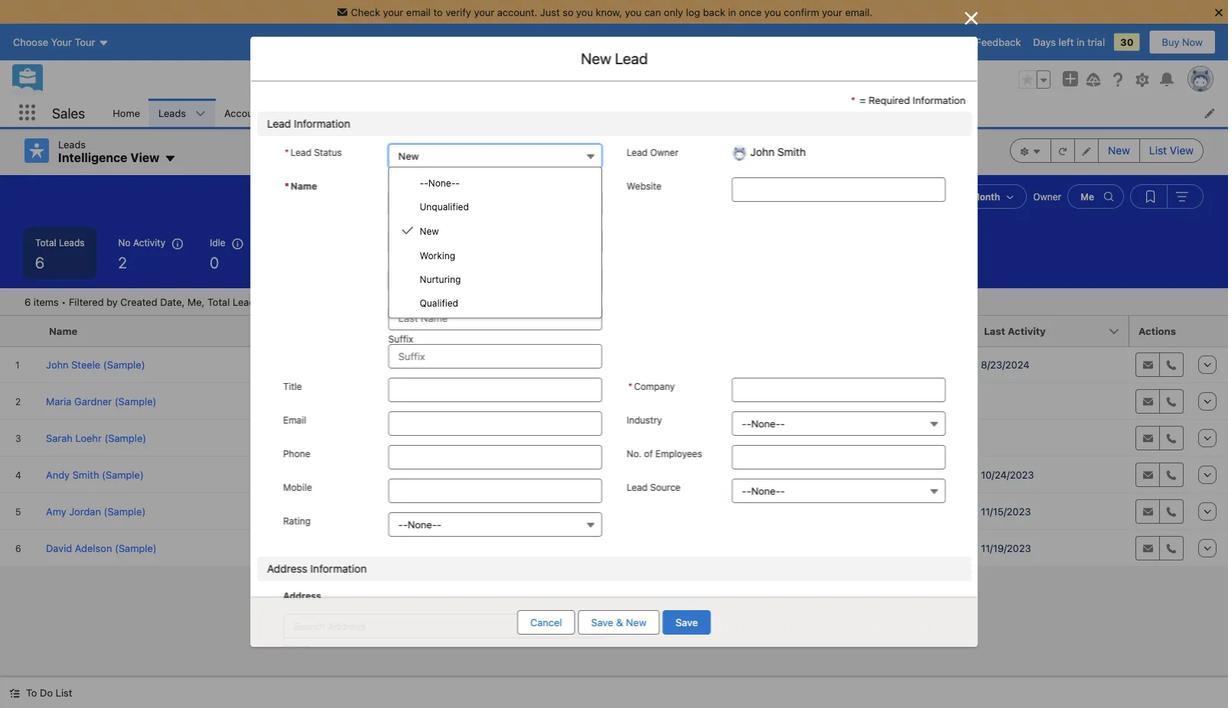 Task type: describe. For each thing, give the bounding box(es) containing it.
new inside new button
[[1108, 144, 1130, 157]]

1 you from the left
[[576, 6, 593, 18]]

text default image for to do list
[[9, 688, 20, 699]]

address for address
[[283, 591, 321, 601]]

activity for last activity
[[1008, 326, 1046, 337]]

opportunities list item
[[377, 99, 478, 127]]

company cell
[[509, 316, 676, 347]]

list inside group
[[1149, 144, 1167, 157]]

1 vertical spatial created
[[120, 296, 157, 308]]

10/24/2023
[[981, 469, 1034, 481]]

universal
[[515, 468, 558, 479]]

0 vertical spatial group
[[1018, 70, 1051, 89]]

can
[[644, 6, 661, 18]]

total leads 6
[[35, 237, 85, 271]]

Lead Source button
[[732, 479, 945, 504]]

inc
[[587, 504, 601, 516]]

phone
[[283, 448, 310, 459]]

2 your from the left
[[474, 6, 494, 18]]

account.
[[497, 6, 537, 18]]

system
[[367, 431, 402, 442]]

0 vertical spatial in
[[728, 6, 736, 18]]

none- inside lead source --none--
[[751, 486, 780, 497]]

1 horizontal spatial company
[[634, 381, 675, 392]]

2
[[118, 253, 127, 271]]

idle
[[210, 237, 225, 248]]

save button
[[663, 611, 711, 635]]

senior
[[367, 357, 397, 369]]

of
[[644, 448, 653, 459]]

do
[[40, 688, 53, 699]]

0 vertical spatial owner
[[650, 147, 678, 158]]

lead for lead source --none--
[[626, 482, 647, 493]]

lead status cell
[[676, 316, 810, 347]]

status
[[314, 147, 341, 158]]

new option
[[389, 219, 601, 243]]

new lead
[[581, 49, 647, 67]]

to
[[433, 6, 443, 18]]

0 horizontal spatial list
[[56, 688, 72, 699]]

rating --none--
[[283, 516, 441, 531]]

none- inside industry --none--
[[751, 418, 780, 430]]

information for lead information
[[294, 117, 350, 130]]

buy now
[[1162, 36, 1203, 48]]

3c systems
[[515, 394, 570, 406]]

last
[[984, 326, 1005, 337]]

lead for lead owner
[[626, 147, 647, 158]]

forecasts
[[567, 107, 613, 119]]

new inside the save & new button
[[626, 617, 647, 629]]

purchasing
[[383, 504, 435, 516]]

company button
[[509, 316, 676, 347]]

&
[[616, 617, 623, 629]]

so
[[563, 6, 574, 18]]

6 inside total leads 6
[[35, 253, 44, 271]]

title cell
[[361, 316, 509, 347]]

title inside button
[[370, 326, 392, 337]]

reports link
[[716, 99, 770, 127]]

last activity
[[984, 326, 1046, 337]]

name inside name button
[[49, 326, 78, 337]]

industry
[[626, 415, 662, 425]]

intelligence
[[58, 150, 127, 165]]

dashboards list item
[[622, 99, 716, 127]]

this month
[[950, 191, 1000, 202]]

30
[[1120, 36, 1134, 48]]

system administrator
[[367, 431, 467, 442]]

date,
[[160, 296, 185, 308]]

mobile
[[283, 482, 312, 493]]

action image
[[1191, 316, 1228, 347]]

unqualified
[[420, 202, 469, 212]]

intelligence view
[[58, 150, 159, 165]]

0 vertical spatial name
[[290, 181, 317, 191]]

2 vertical spatial group
[[1130, 184, 1204, 209]]

actions
[[1139, 326, 1176, 337]]

Phone text field
[[388, 445, 602, 470]]

left
[[1059, 36, 1074, 48]]

suffix
[[388, 334, 413, 344]]

trial
[[1088, 36, 1105, 48]]

0 horizontal spatial 6
[[24, 296, 31, 308]]

vp purchasing
[[367, 504, 435, 516]]

check
[[351, 6, 380, 18]]

contacts
[[306, 107, 348, 119]]

reports
[[725, 107, 761, 119]]

3 your from the left
[[822, 6, 842, 18]]

days
[[1033, 36, 1056, 48]]

last activity cell
[[975, 316, 1129, 347]]

dashboards
[[631, 107, 687, 119]]

view for intelligence view
[[130, 150, 159, 165]]

items
[[34, 296, 59, 308]]

medlife, inc.
[[515, 431, 575, 442]]

total inside total leads 6
[[35, 237, 56, 248]]

exec vp
[[367, 394, 405, 406]]

none- inside the "rating --none--"
[[407, 519, 436, 531]]

leads list item
[[149, 99, 215, 127]]

3 you from the left
[[764, 6, 781, 18]]

* for * = required information
[[851, 94, 855, 106]]

new up the search... button
[[581, 49, 611, 67]]

lead for lead information
[[267, 117, 291, 130]]

lead up the search... button
[[615, 49, 647, 67]]

administrator
[[404, 431, 467, 442]]

me,
[[187, 296, 205, 308]]

street
[[283, 643, 309, 653]]

search... button
[[437, 67, 743, 92]]

calendar
[[488, 107, 529, 119]]

confirm
[[784, 6, 819, 18]]

1 vertical spatial in
[[1077, 36, 1085, 48]]

accounts list item
[[215, 99, 297, 127]]

actions cell
[[1129, 316, 1191, 347]]

other
[[816, 394, 843, 406]]

* for * company
[[628, 381, 632, 392]]

0 horizontal spatial title
[[283, 381, 302, 392]]

quotes link
[[790, 99, 842, 127]]

cancel
[[530, 617, 562, 629]]

calendar list item
[[478, 99, 558, 127]]

technologies
[[561, 468, 622, 479]]

email
[[406, 6, 431, 18]]

quotes list item
[[790, 99, 862, 127]]

important cell
[[328, 316, 361, 347]]

Mobile text field
[[388, 479, 602, 504]]

2 vertical spatial vp
[[367, 504, 380, 516]]

list view button
[[1139, 139, 1204, 163]]

0 vertical spatial created
[[896, 191, 931, 202]]

vp for senior vp
[[400, 357, 413, 369]]

calendar link
[[478, 99, 538, 127]]

group containing new
[[1010, 139, 1204, 163]]

leads up intelligence
[[58, 139, 86, 150]]

Title text field
[[388, 378, 602, 402]]

enterprise,
[[534, 504, 585, 516]]

website
[[626, 181, 661, 191]]

inc. for medlife, inc.
[[558, 431, 575, 442]]

universal technologies
[[515, 468, 622, 479]]

Suffix text field
[[388, 344, 602, 369]]



Task type: locate. For each thing, give the bounding box(es) containing it.
row number image
[[0, 316, 40, 347]]

employee referral
[[816, 431, 901, 442]]

* for * name
[[284, 181, 289, 191]]

no. of employees
[[626, 448, 702, 459]]

new right &
[[626, 617, 647, 629]]

referral
[[864, 431, 901, 442]]

save for save & new
[[591, 617, 613, 629]]

* up suffix
[[390, 295, 394, 306]]

this month button
[[937, 184, 1027, 209]]

your left "email"
[[383, 6, 403, 18]]

search...
[[467, 74, 508, 85]]

cancel button
[[517, 611, 575, 635]]

quotes
[[799, 107, 833, 119]]

1 vertical spatial 6
[[24, 296, 31, 308]]

list right new button
[[1149, 144, 1167, 157]]

list view
[[1149, 144, 1194, 157]]

forecasts link
[[558, 99, 622, 127]]

vice
[[367, 468, 387, 479]]

information for address information
[[310, 563, 366, 575]]

1 horizontal spatial list
[[1149, 144, 1167, 157]]

log
[[686, 6, 700, 18]]

1 your from the left
[[383, 6, 403, 18]]

grid containing name
[[0, 316, 1228, 568]]

total up items
[[35, 237, 56, 248]]

1 vertical spatial vp
[[392, 394, 405, 406]]

in right the "left"
[[1077, 36, 1085, 48]]

save right &
[[676, 617, 698, 629]]

list box
[[388, 167, 602, 319]]

leads inside total leads 6
[[59, 237, 85, 248]]

grid
[[0, 316, 1228, 568]]

activity right last
[[1008, 326, 1046, 337]]

1 vertical spatial title
[[283, 381, 302, 392]]

11/19/2023
[[981, 543, 1031, 554]]

1 vertical spatial list
[[56, 688, 72, 699]]

owner left me
[[1033, 191, 1061, 202]]

text default image left to
[[9, 688, 20, 699]]

1
[[444, 253, 450, 271]]

your
[[383, 6, 403, 18], [474, 6, 494, 18], [822, 6, 842, 18]]

-
[[420, 178, 424, 189], [424, 178, 428, 189], [456, 178, 460, 189], [742, 418, 746, 430], [746, 418, 751, 430], [780, 418, 785, 430], [742, 486, 746, 497], [746, 486, 751, 497], [780, 486, 785, 497], [398, 519, 403, 531], [403, 519, 407, 531], [436, 519, 441, 531]]

last activity button
[[975, 316, 1129, 347]]

inverse image
[[962, 9, 981, 28]]

0 vertical spatial company
[[518, 326, 565, 337]]

accounts
[[224, 107, 268, 119]]

0 horizontal spatial activity
[[133, 237, 165, 248]]

biglife inc.
[[515, 357, 566, 369]]

no.
[[626, 448, 641, 459]]

1 vertical spatial company
[[634, 381, 675, 392]]

0 horizontal spatial name
[[49, 326, 78, 337]]

* down * lead status
[[284, 181, 289, 191]]

home
[[113, 107, 140, 119]]

group up me button
[[1010, 139, 1204, 163]]

lead left source on the bottom
[[626, 482, 647, 493]]

0 vertical spatial list
[[1149, 144, 1167, 157]]

0 horizontal spatial total
[[35, 237, 56, 248]]

systems
[[531, 394, 570, 406]]

1 horizontal spatial owner
[[1033, 191, 1061, 202]]

2 you from the left
[[625, 6, 642, 18]]

exec
[[367, 394, 389, 406]]

* lead status
[[284, 147, 341, 158]]

1 horizontal spatial save
[[676, 617, 698, 629]]

lead
[[615, 49, 647, 67], [267, 117, 291, 130], [290, 147, 311, 158], [626, 147, 647, 158], [626, 482, 647, 493]]

new up the working
[[420, 226, 439, 237]]

no
[[118, 237, 131, 248]]

lead source --none--
[[626, 482, 785, 497]]

total
[[35, 237, 56, 248], [207, 296, 230, 308]]

1 vertical spatial address
[[283, 591, 321, 601]]

key performance indicators group
[[0, 227, 1228, 288]]

* up industry
[[628, 381, 632, 392]]

3c
[[515, 394, 528, 406]]

None text field
[[732, 378, 945, 402]]

view for list view
[[1170, 144, 1194, 157]]

to do list
[[26, 688, 72, 699]]

1 horizontal spatial name
[[290, 181, 317, 191]]

1 horizontal spatial total
[[207, 296, 230, 308]]

0 vertical spatial text default image
[[401, 225, 414, 237]]

activity inside button
[[1008, 326, 1046, 337]]

0 horizontal spatial you
[[576, 6, 593, 18]]

0 vertical spatial inc.
[[550, 357, 566, 369]]

company inside button
[[518, 326, 565, 337]]

0 vertical spatial total
[[35, 237, 56, 248]]

new inside new option
[[420, 226, 439, 237]]

total right me,
[[207, 296, 230, 308]]

1 vertical spatial information
[[294, 117, 350, 130]]

by
[[106, 296, 118, 308]]

Email text field
[[388, 412, 602, 436]]

lead left "status"
[[290, 147, 311, 158]]

save left &
[[591, 617, 613, 629]]

title button
[[361, 316, 509, 347]]

1 vertical spatial owner
[[1033, 191, 1061, 202]]

11/15/2023
[[981, 506, 1031, 518]]

month
[[972, 191, 1000, 202]]

email.
[[845, 6, 873, 18]]

lead up * lead status
[[267, 117, 291, 130]]

0 vertical spatial address
[[267, 563, 307, 575]]

save & new button
[[578, 611, 660, 635]]

1 vertical spatial total
[[207, 296, 230, 308]]

activity right no
[[133, 237, 165, 248]]

leads link
[[149, 99, 195, 127]]

leads right home at the left of page
[[158, 107, 186, 119]]

reports list item
[[716, 99, 790, 127]]

sales
[[52, 105, 85, 121]]

leads inside leads link
[[158, 107, 186, 119]]

1 vertical spatial activity
[[1008, 326, 1046, 337]]

activity inside key performance indicators group
[[133, 237, 165, 248]]

1 vertical spatial name
[[49, 326, 78, 337]]

No. of Employees text field
[[732, 445, 945, 470]]

employee
[[816, 431, 861, 442]]

0 vertical spatial vp
[[400, 357, 413, 369]]

lee
[[515, 504, 532, 516]]

text default image up overdue in the left of the page
[[401, 225, 414, 237]]

2 horizontal spatial you
[[764, 6, 781, 18]]

title up senior
[[370, 326, 392, 337]]

Middle Name text field
[[388, 268, 602, 292]]

me
[[1081, 191, 1094, 202]]

feedback
[[976, 36, 1021, 48]]

0 vertical spatial 6
[[35, 253, 44, 271]]

1 horizontal spatial title
[[370, 326, 392, 337]]

activity for no activity
[[133, 237, 165, 248]]

activity
[[133, 237, 165, 248], [1008, 326, 1046, 337]]

name cell
[[40, 316, 328, 347]]

inc. right medlife,
[[558, 431, 575, 442]]

new down opportunities
[[398, 150, 419, 162]]

know,
[[596, 6, 622, 18]]

1 horizontal spatial in
[[1077, 36, 1085, 48]]

6 left items
[[24, 296, 31, 308]]

view inside button
[[1170, 144, 1194, 157]]

Website text field
[[732, 178, 945, 202]]

action cell
[[1191, 316, 1228, 347]]

First Name text field
[[388, 230, 602, 254]]

leave feedback
[[946, 36, 1021, 48]]

* for *
[[390, 295, 394, 306]]

your left email.
[[822, 6, 842, 18]]

company up industry
[[634, 381, 675, 392]]

6 items • filtered by created date, me, total leads status
[[24, 296, 260, 308]]

lead view settings image
[[1010, 139, 1052, 163]]

group down 'list view' button
[[1130, 184, 1204, 209]]

6 up items
[[35, 253, 44, 271]]

1 horizontal spatial activity
[[1008, 326, 1046, 337]]

you left "can"
[[625, 6, 642, 18]]

0
[[210, 253, 219, 271]]

1 horizontal spatial 6
[[35, 253, 44, 271]]

new inside lead status, new button
[[398, 150, 419, 162]]

view down home at the left of page
[[130, 150, 159, 165]]

overdue
[[373, 237, 410, 248]]

to do list button
[[0, 678, 81, 709]]

0 horizontal spatial owner
[[650, 147, 678, 158]]

2 save from the left
[[676, 617, 698, 629]]

leads
[[158, 107, 186, 119], [58, 139, 86, 150], [59, 237, 85, 248], [233, 296, 260, 308]]

check your email to verify your account. just so you know, you can only log back in once you confirm your email.
[[351, 6, 873, 18]]

address down address information
[[283, 591, 321, 601]]

* text field
[[388, 306, 602, 331]]

Industry button
[[732, 412, 945, 436]]

cell
[[328, 347, 361, 383], [676, 347, 810, 383], [810, 347, 975, 383], [328, 383, 361, 420], [975, 383, 1129, 420], [328, 420, 361, 457], [975, 420, 1129, 457], [328, 457, 361, 494], [328, 494, 361, 530], [810, 494, 975, 530], [361, 530, 509, 567], [509, 530, 676, 567], [676, 530, 810, 567], [810, 530, 975, 567]]

source
[[650, 482, 680, 493]]

contacts list item
[[297, 99, 377, 127]]

text default image inside the to do list button
[[9, 688, 20, 699]]

1 save from the left
[[591, 617, 613, 629]]

your right verify
[[474, 6, 494, 18]]

text default image
[[401, 225, 414, 237], [9, 688, 20, 699]]

Lead Status, New button
[[388, 144, 602, 168]]

buy
[[1162, 36, 1180, 48]]

required
[[868, 94, 910, 106]]

lead source cell
[[810, 316, 975, 347]]

name down •
[[49, 326, 78, 337]]

1 vertical spatial group
[[1010, 139, 1204, 163]]

0 horizontal spatial text default image
[[9, 688, 20, 699]]

0 horizontal spatial in
[[728, 6, 736, 18]]

opportunities
[[386, 107, 449, 119]]

save & new
[[591, 617, 647, 629]]

text default image inside new option
[[401, 225, 414, 237]]

none- inside list box
[[428, 178, 456, 189]]

created left this
[[896, 191, 931, 202]]

view right new button
[[1170, 144, 1194, 157]]

buy now button
[[1149, 30, 1216, 54]]

vp right senior
[[400, 357, 413, 369]]

only
[[664, 6, 683, 18]]

0 horizontal spatial view
[[130, 150, 159, 165]]

vp left 'purchasing'
[[367, 504, 380, 516]]

created right by
[[120, 296, 157, 308]]

group down days
[[1018, 70, 1051, 89]]

lead information
[[267, 117, 350, 130]]

save for save
[[676, 617, 698, 629]]

2 horizontal spatial your
[[822, 6, 842, 18]]

in right back
[[728, 6, 736, 18]]

list right do at the bottom left of page
[[56, 688, 72, 699]]

days left in trial
[[1033, 36, 1105, 48]]

1 vertical spatial text default image
[[9, 688, 20, 699]]

title up email
[[283, 381, 302, 392]]

row number cell
[[0, 316, 40, 347]]

0 horizontal spatial created
[[120, 296, 157, 308]]

group
[[1018, 70, 1051, 89], [1010, 139, 1204, 163], [1130, 184, 1204, 209]]

2 vertical spatial information
[[310, 563, 366, 575]]

lee enterprise, inc
[[515, 504, 601, 516]]

name down * lead status
[[290, 181, 317, 191]]

lead up website
[[626, 147, 647, 158]]

0 vertical spatial activity
[[133, 237, 165, 248]]

nurturing
[[420, 274, 461, 285]]

* left =
[[851, 94, 855, 106]]

6 items • filtered by created date, me, total leads
[[24, 296, 260, 308]]

you right so
[[576, 6, 593, 18]]

information up "status"
[[294, 117, 350, 130]]

leads left no
[[59, 237, 85, 248]]

home link
[[104, 99, 149, 127]]

1 horizontal spatial your
[[474, 6, 494, 18]]

senior vp
[[367, 357, 413, 369]]

0 vertical spatial title
[[370, 326, 392, 337]]

new button
[[1098, 139, 1140, 163]]

text default image for new
[[401, 225, 414, 237]]

information down the "rating --none--"
[[310, 563, 366, 575]]

inc. right biglife
[[550, 357, 566, 369]]

1 horizontal spatial text default image
[[401, 225, 414, 237]]

contacts link
[[297, 99, 357, 127]]

--none--
[[420, 178, 460, 189]]

* down lead information at the top of the page
[[284, 147, 289, 158]]

address for address information
[[267, 563, 307, 575]]

0 vertical spatial information
[[912, 94, 965, 106]]

0 horizontal spatial your
[[383, 6, 403, 18]]

Rating button
[[388, 513, 602, 537]]

vp right exec
[[392, 394, 405, 406]]

me button
[[1068, 184, 1124, 209]]

medlife,
[[515, 431, 555, 442]]

* company
[[628, 381, 675, 392]]

owner up website
[[650, 147, 678, 158]]

vp for exec vp
[[392, 394, 405, 406]]

1 horizontal spatial view
[[1170, 144, 1194, 157]]

president
[[390, 468, 434, 479]]

company up biglife inc.
[[518, 326, 565, 337]]

address down rating
[[267, 563, 307, 575]]

leads right me,
[[233, 296, 260, 308]]

once
[[739, 6, 762, 18]]

vp
[[400, 357, 413, 369], [392, 394, 405, 406], [367, 504, 380, 516]]

list containing home
[[104, 99, 1228, 127]]

list box containing --none--
[[388, 167, 602, 319]]

dashboards link
[[622, 99, 696, 127]]

you right once
[[764, 6, 781, 18]]

0 horizontal spatial company
[[518, 326, 565, 337]]

new up me button
[[1108, 144, 1130, 157]]

0 horizontal spatial save
[[591, 617, 613, 629]]

* for * lead status
[[284, 147, 289, 158]]

1 vertical spatial inc.
[[558, 431, 575, 442]]

lead inside lead source --none--
[[626, 482, 647, 493]]

leave feedback link
[[946, 36, 1021, 48]]

list
[[104, 99, 1228, 127]]

accounts link
[[215, 99, 277, 127]]

this
[[950, 191, 969, 202]]

1 horizontal spatial created
[[896, 191, 931, 202]]

1 horizontal spatial you
[[625, 6, 642, 18]]

back
[[703, 6, 725, 18]]

inc. for biglife inc.
[[550, 357, 566, 369]]

1 button
[[431, 227, 502, 279]]

information right required at right
[[912, 94, 965, 106]]



Task type: vqa. For each thing, say whether or not it's contained in the screenshot.
"Vice President" on the left of the page
yes



